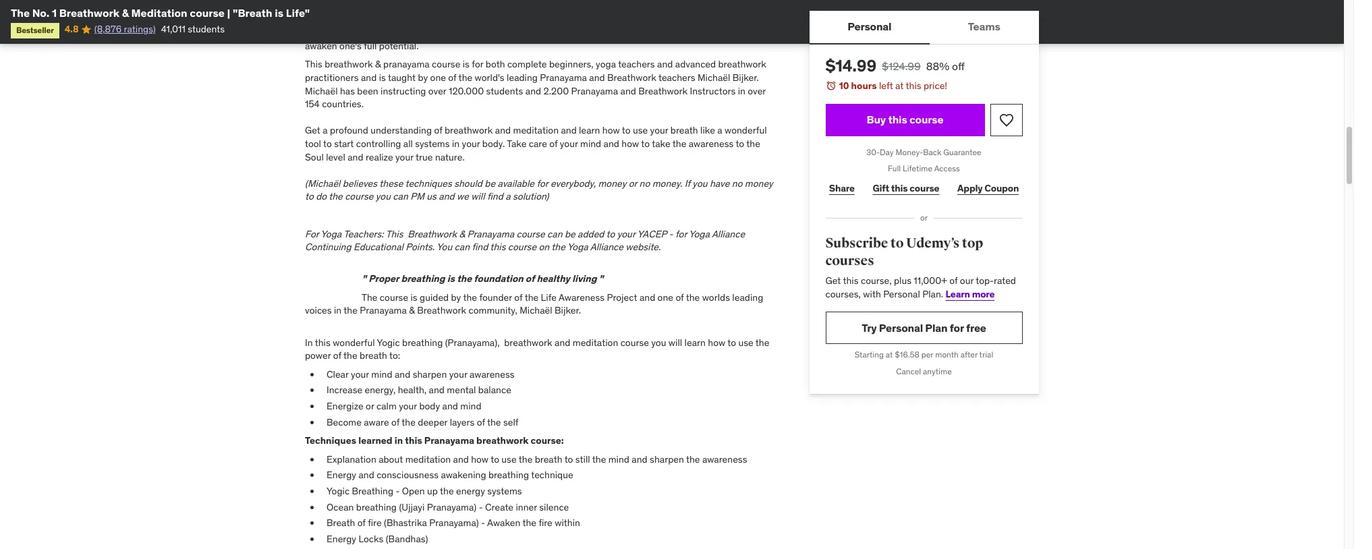 Task type: vqa. For each thing, say whether or not it's contained in the screenshot.
the multiplexer,
no



Task type: describe. For each thing, give the bounding box(es) containing it.
just
[[617, 13, 633, 25]]

tab list containing personal
[[810, 11, 1039, 45]]

1 no from the left
[[639, 177, 650, 189]]

breathwork down advanced
[[639, 85, 688, 97]]

1 horizontal spatial can
[[455, 241, 470, 253]]

us
[[427, 191, 437, 203]]

top
[[962, 235, 984, 252]]

understanding inside the has become the standard for learning pranayama & breathwork which had a life-changing impact on over 120.000 people around the globe. more than just a breathwork & pranayama course, it deepens people's understanding about the workings of the mind, emotional system, and how to awaken one's full potential.
[[422, 26, 483, 39]]

about inside in this wonderful yogic breathing (pranayama),  breathwork and meditation course you will learn how to use the power of the breath to: clear your mind and sharpen your awareness increase energy, health, and mental balance energize or calm your body and mind become aware of the deeper layers of the self techniques learned in this pranayama breathwork course: explanation about meditation and how to use the breath to still the mind and sharpen the awareness energy and consciousness awakening breathing technique yogic breathing - open up the energy systems ocean breathing (ujjayi pranayama) - create inner silence breath of fire (bhastrika pranayama) - awaken the fire within energy locks (bandhas)
[[379, 453, 403, 465]]

how up awakening at left bottom
[[471, 453, 489, 465]]

yacep
[[637, 228, 667, 240]]

course inside the " proper breathing is the foundation of healthy living " the course is guided by the founder of the life awareness project and one of the worlds leading voices in the pranayama & breathwork community, michaël bijker.
[[380, 291, 408, 304]]

0 horizontal spatial "breath
[[233, 6, 272, 20]]

trial
[[980, 350, 994, 360]]

your right the care
[[560, 138, 578, 150]]

and up awakening at left bottom
[[453, 453, 469, 465]]

0 horizontal spatial yoga
[[321, 228, 342, 240]]

try
[[862, 321, 877, 335]]

become
[[443, 0, 477, 12]]

a right had on the right top of page
[[755, 0, 760, 12]]

your left body.
[[462, 138, 480, 150]]

of inside get this course, plus 11,000+ of our top-rated courses, with personal plan.
[[950, 275, 958, 287]]

about inside the has become the standard for learning pranayama & breathwork which had a life-changing impact on over 120.000 people around the globe. more than just a breathwork & pranayama course, it deepens people's understanding about the workings of the mind, emotional system, and how to awaken one's full potential.
[[486, 26, 510, 39]]

0 horizontal spatial students
[[188, 23, 225, 35]]

your up increase
[[351, 368, 369, 380]]

how inside the has become the standard for learning pranayama & breathwork which had a life-changing impact on over 120.000 people around the globe. more than just a breathwork & pranayama course, it deepens people's understanding about the workings of the mind, emotional system, and how to awaken one's full potential.
[[718, 26, 735, 39]]

2 vertical spatial awareness
[[702, 453, 747, 465]]

be inside the for yoga teachers: this  breathwork & pranayama course can be added to your yacep - for yoga alliance continuing educational points. you can find this course on the yoga alliance website.
[[565, 228, 575, 240]]

and inside the " proper breathing is the foundation of healthy living " the course is guided by the founder of the life awareness project and one of the worlds leading voices in the pranayama & breathwork community, michaël bijker.
[[640, 291, 655, 304]]

tool
[[305, 138, 321, 150]]

your down all
[[395, 151, 414, 163]]

techniques
[[305, 435, 356, 447]]

how down worlds
[[708, 336, 725, 349]]

per
[[922, 350, 934, 360]]

pm
[[410, 191, 424, 203]]

breathwork down self
[[476, 435, 529, 447]]

globe.
[[544, 13, 570, 25]]

students inside 'this breathwork & pranayama course is for both complete beginners, yoga teachers and advanced breathwork practitioners and is taught by one of the world's leading pranayama and breathwork teachers michaël bijker. michaël has been instructing over 120.000 students and 2.200 pranayama and breathwork instructors in over 154 countries.'
[[486, 85, 523, 97]]

course up people's
[[393, 0, 424, 12]]

your up mental
[[449, 368, 467, 380]]

and up body
[[429, 384, 445, 396]]

- left 'open' on the left of page
[[396, 485, 400, 497]]

1 horizontal spatial alliance
[[712, 228, 745, 240]]

1 vertical spatial breath
[[360, 350, 387, 362]]

course inside 'this breathwork & pranayama course is for both complete beginners, yoga teachers and advanced breathwork practitioners and is taught by one of the world's leading pranayama and breathwork teachers michaël bijker. michaël has been instructing over 120.000 students and 2.200 pranayama and breathwork instructors in over 154 countries.'
[[432, 58, 460, 70]]

pranayama inside the has become the standard for learning pranayama & breathwork which had a life-changing impact on over 120.000 people around the globe. more than just a breathwork & pranayama course, it deepens people's understanding about the workings of the mind, emotional system, and how to awaken one's full potential.
[[701, 13, 747, 25]]

by inside the " proper breathing is the foundation of healthy living " the course is guided by the founder of the life awareness project and one of the worlds leading voices in the pranayama & breathwork community, michaël bijker.
[[451, 291, 461, 304]]

this inside get this course, plus 11,000+ of our top-rated courses, with personal plan.
[[843, 275, 859, 287]]

after
[[961, 350, 978, 360]]

find inside (michaël believes these techniques should be available for everybody, money or no money. if you have no money to do the course you can pm us and we will find a solution)
[[487, 191, 503, 203]]

1 vertical spatial pranayama)
[[429, 517, 479, 529]]

and down mental
[[442, 400, 458, 412]]

to inside the has become the standard for learning pranayama & breathwork which had a life-changing impact on over 120.000 people around the globe. more than just a breathwork & pranayama course, it deepens people's understanding about the workings of the mind, emotional system, and how to awaken one's full potential.
[[737, 26, 746, 39]]

breathing inside the " proper breathing is the foundation of healthy living " the course is guided by the founder of the life awareness project and one of the worlds leading voices in the pranayama & breathwork community, michaël bijker.
[[401, 273, 445, 285]]

meditation
[[131, 6, 187, 20]]

is up guided
[[447, 273, 455, 285]]

a right just
[[635, 13, 640, 25]]

|
[[227, 6, 230, 20]]

a right like
[[717, 124, 722, 137]]

will inside in this wonderful yogic breathing (pranayama),  breathwork and meditation course you will learn how to use the power of the breath to: clear your mind and sharpen your awareness increase energy, health, and mental balance energize or calm your body and mind become aware of the deeper layers of the self techniques learned in this pranayama breathwork course: explanation about meditation and how to use the breath to still the mind and sharpen the awareness energy and consciousness awakening breathing technique yogic breathing - open up the energy systems ocean breathing (ujjayi pranayama) - create inner silence breath of fire (bhastrika pranayama) - awaken the fire within energy locks (bandhas)
[[669, 336, 682, 349]]

and down start
[[348, 151, 363, 163]]

this down deeper
[[405, 435, 422, 447]]

founder
[[479, 291, 512, 304]]

$14.99
[[826, 55, 877, 76]]

of up 'locks'
[[357, 517, 366, 529]]

0 horizontal spatial life"
[[286, 6, 310, 20]]

had
[[737, 0, 753, 12]]

courses,
[[826, 288, 861, 300]]

has inside 'this breathwork & pranayama course is for both complete beginners, yoga teachers and advanced breathwork practitioners and is taught by one of the world's leading pranayama and breathwork teachers michaël bijker. michaël has been instructing over 120.000 students and 2.200 pranayama and breathwork instructors in over 154 countries.'
[[340, 85, 355, 97]]

(bandhas)
[[386, 533, 428, 545]]

with
[[864, 288, 881, 300]]

2 horizontal spatial or
[[921, 213, 928, 223]]

& pranayama
[[459, 228, 514, 240]]

gift this course
[[873, 182, 940, 194]]

money-
[[896, 147, 924, 157]]

and up "breathing"
[[359, 469, 374, 481]]

subscribe to udemy's top courses
[[826, 235, 984, 269]]

to:
[[389, 350, 400, 362]]

2 vertical spatial breath
[[535, 453, 562, 465]]

course, inside get this course, plus 11,000+ of our top-rated courses, with personal plan.
[[861, 275, 892, 287]]

& inside 'this breathwork & pranayama course is for both complete beginners, yoga teachers and advanced breathwork practitioners and is taught by one of the world's leading pranayama and breathwork teachers michaël bijker. michaël has been instructing over 120.000 students and 2.200 pranayama and breathwork instructors in over 154 countries.'
[[375, 58, 381, 70]]

living
[[572, 273, 597, 285]]

personal inside get this course, plus 11,000+ of our top-rated courses, with personal plan.
[[884, 288, 921, 300]]

in inside in this wonderful yogic breathing (pranayama),  breathwork and meditation course you will learn how to use the power of the breath to: clear your mind and sharpen your awareness increase energy, health, and mental balance energize or calm your body and mind become aware of the deeper layers of the self techniques learned in this pranayama breathwork course: explanation about meditation and how to use the breath to still the mind and sharpen the awareness energy and consciousness awakening breathing technique yogic breathing - open up the energy systems ocean breathing (ujjayi pranayama) - create inner silence breath of fire (bhastrika pranayama) - awaken the fire within energy locks (bandhas)
[[395, 435, 403, 447]]

breathwork inside get a profound understanding of breathwork and meditation and learn how to use your breath like a wonderful tool to start controlling all systems in your body. take care of your mind and how to take the awareness to the soul level and realize your true nature.
[[445, 124, 493, 137]]

start
[[334, 138, 354, 150]]

explanation
[[327, 453, 376, 465]]

more
[[572, 13, 594, 25]]

will inside (michaël believes these techniques should be available for everybody, money or no money. if you have no money to do the course you can pm us and we will find a solution)
[[471, 191, 485, 203]]

one inside the " proper breathing is the foundation of healthy living " the course is guided by the founder of the life awareness project and one of the worlds leading voices in the pranayama & breathwork community, michaël bijker.
[[658, 291, 673, 304]]

can inside (michaël believes these techniques should be available for everybody, money or no money. if you have no money to do the course you can pm us and we will find a solution)
[[393, 191, 408, 203]]

2 fire from the left
[[539, 517, 553, 529]]

the standard for
[[479, 0, 563, 12]]

this inside button
[[889, 113, 908, 126]]

clear
[[327, 368, 349, 380]]

countries.
[[322, 98, 364, 110]]

1 money from the left
[[598, 177, 626, 189]]

2 horizontal spatial yoga
[[689, 228, 710, 240]]

to inside the for yoga teachers: this  breathwork & pranayama course can be added to your yacep - for yoga alliance continuing educational points. you can find this course on the yoga alliance website.
[[606, 228, 615, 240]]

should
[[454, 177, 482, 189]]

0 vertical spatial yogic
[[377, 336, 400, 349]]

and up health,
[[395, 368, 410, 380]]

this right in
[[315, 336, 330, 349]]

and left take at the top left
[[604, 138, 619, 150]]

energy,
[[365, 384, 396, 396]]

be inside (michaël believes these techniques should be available for everybody, money or no money. if you have no money to do the course you can pm us and we will find a solution)
[[485, 177, 495, 189]]

and left advanced
[[657, 58, 673, 70]]

2 energy from the top
[[327, 533, 356, 545]]

breathing up create
[[488, 469, 529, 481]]

of inside 'this breathwork & pranayama course is for both complete beginners, yoga teachers and advanced breathwork practitioners and is taught by one of the world's leading pranayama and breathwork teachers michaël bijker. michaël has been instructing over 120.000 students and 2.200 pranayama and breathwork instructors in over 154 countries.'
[[448, 72, 456, 84]]

yoga
[[596, 58, 616, 70]]

0 horizontal spatial meditation
[[405, 453, 451, 465]]

1 horizontal spatial yoga
[[567, 241, 588, 253]]

2 horizontal spatial over
[[748, 85, 766, 97]]

awareness inside get a profound understanding of breathwork and meditation and learn how to use your breath like a wonderful tool to start controlling all systems in your body. take care of your mind and how to take the awareness to the soul level and realize your true nature.
[[689, 138, 734, 150]]

0 horizontal spatial teachers
[[618, 58, 655, 70]]

of right "founder"
[[514, 291, 523, 304]]

potential.
[[379, 40, 419, 52]]

2 horizontal spatial michaël
[[698, 72, 730, 84]]

and left 2.200
[[526, 85, 541, 97]]

gift
[[873, 182, 890, 194]]

and down yoga
[[589, 72, 605, 84]]

the inside (michaël believes these techniques should be available for everybody, money or no money. if you have no money to do the course you can pm us and we will find a solution)
[[329, 191, 343, 203]]

on inside the has become the standard for learning pranayama & breathwork which had a life-changing impact on over 120.000 people around the globe. more than just a breathwork & pranayama course, it deepens people's understanding about the workings of the mind, emotional system, and how to awaken one's full potential.
[[394, 13, 405, 25]]

guarantee
[[944, 147, 982, 157]]

learn inside get a profound understanding of breathwork and meditation and learn how to use your breath like a wonderful tool to start controlling all systems in your body. take care of your mind and how to take the awareness to the soul level and realize your true nature.
[[579, 124, 600, 137]]

1 horizontal spatial life"
[[370, 0, 391, 12]]

2 " from the left
[[599, 273, 603, 285]]

mind up layers at the bottom of the page
[[460, 400, 481, 412]]

a left profound
[[323, 124, 328, 137]]

techniques
[[405, 177, 452, 189]]

breathwork down one's at left
[[325, 58, 373, 70]]

your inside the for yoga teachers: this  breathwork & pranayama course can be added to your yacep - for yoga alliance continuing educational points. you can find this course on the yoga alliance website.
[[617, 228, 635, 240]]

learning
[[565, 0, 599, 12]]

1 horizontal spatial over
[[428, 85, 446, 97]]

pranayama inside 'this breathwork & pranayama course is for both complete beginners, yoga teachers and advanced breathwork practitioners and is taught by one of the world's leading pranayama and breathwork teachers michaël bijker. michaël has been instructing over 120.000 students and 2.200 pranayama and breathwork instructors in over 154 countries.'
[[383, 58, 430, 70]]

course inside (michaël believes these techniques should be available for everybody, money or no money. if you have no money to do the course you can pm us and we will find a solution)
[[345, 191, 373, 203]]

of left healthy
[[526, 273, 535, 285]]

and inside (michaël believes these techniques should be available for everybody, money or no money. if you have no money to do the course you can pm us and we will find a solution)
[[439, 191, 455, 203]]

both
[[486, 58, 505, 70]]

continuing
[[305, 241, 351, 253]]

care
[[529, 138, 547, 150]]

and inside the has become the standard for learning pranayama & breathwork which had a life-changing impact on over 120.000 people around the globe. more than just a breathwork & pranayama course, it deepens people's understanding about the workings of the mind, emotional system, and how to awaken one's full potential.
[[700, 26, 716, 39]]

bijker. inside the " proper breathing is the foundation of healthy living " the course is guided by the founder of the life awareness project and one of the worlds leading voices in the pranayama & breathwork community, michaël bijker.
[[555, 305, 581, 317]]

buy
[[867, 113, 886, 126]]

systems inside get a profound understanding of breathwork and meditation and learn how to use your breath like a wonderful tool to start controlling all systems in your body. take care of your mind and how to take the awareness to the soul level and realize your true nature.
[[415, 138, 450, 150]]

hours
[[852, 80, 877, 92]]

is left taught
[[379, 72, 386, 84]]

you
[[437, 241, 452, 253]]

0 vertical spatial you
[[693, 177, 708, 189]]

2 vertical spatial personal
[[879, 321, 923, 335]]

the "breath is life" course
[[305, 0, 426, 12]]

aware
[[364, 416, 389, 428]]

for left the 'free'
[[950, 321, 964, 335]]

1 " from the left
[[362, 273, 366, 285]]

how left take at the top left
[[622, 138, 639, 150]]

top-
[[976, 275, 994, 287]]

beginners,
[[549, 58, 594, 70]]

up
[[427, 485, 438, 497]]

use inside get a profound understanding of breathwork and meditation and learn how to use your breath like a wonderful tool to start controlling all systems in your body. take care of your mind and how to take the awareness to the soul level and realize your true nature.
[[633, 124, 648, 137]]

free
[[967, 321, 987, 335]]

pranayama inside the " proper breathing is the foundation of healthy living " the course is guided by the founder of the life awareness project and one of the worlds leading voices in the pranayama & breathwork community, michaël bijker.
[[360, 305, 407, 317]]

become
[[327, 416, 362, 428]]

and down 2.200
[[561, 124, 577, 137]]

learn more link
[[946, 288, 995, 300]]

& inside the has become the standard for learning pranayama & breathwork which had a life-changing impact on over 120.000 people around the globe. more than just a breathwork & pranayama course, it deepens people's understanding about the workings of the mind, emotional system, and how to awaken one's full potential.
[[693, 13, 699, 25]]

0 vertical spatial sharpen
[[413, 368, 447, 380]]

1 vertical spatial michaël
[[305, 85, 338, 97]]

2 vertical spatial use
[[502, 453, 517, 465]]

awaken
[[487, 517, 520, 529]]

price!
[[924, 80, 948, 92]]

starting
[[855, 350, 884, 360]]

2 money from the left
[[745, 177, 773, 189]]

breathwork up instructors
[[718, 58, 767, 70]]

breathwork up 4.8
[[59, 6, 119, 20]]

advanced
[[675, 58, 716, 70]]

learn inside in this wonderful yogic breathing (pranayama),  breathwork and meditation course you will learn how to use the power of the breath to: clear your mind and sharpen your awareness increase energy, health, and mental balance energize or calm your body and mind become aware of the deeper layers of the self techniques learned in this pranayama breathwork course: explanation about meditation and how to use the breath to still the mind and sharpen the awareness energy and consciousness awakening breathing technique yogic breathing - open up the energy systems ocean breathing (ujjayi pranayama) - create inner silence breath of fire (bhastrika pranayama) - awaken the fire within energy locks (bandhas)
[[685, 336, 706, 349]]

get for get a profound understanding of breathwork and meditation and learn how to use your breath like a wonderful tool to start controlling all systems in your body. take care of your mind and how to take the awareness to the soul level and realize your true nature.
[[305, 124, 320, 137]]

silence
[[539, 501, 569, 513]]

- inside the for yoga teachers: this  breathwork & pranayama course can be added to your yacep - for yoga alliance continuing educational points. you can find this course on the yoga alliance website.
[[669, 228, 673, 240]]

41,011 students
[[161, 23, 225, 35]]

create
[[485, 501, 514, 513]]

11,000+
[[914, 275, 948, 287]]

of down calm
[[391, 416, 400, 428]]

1 vertical spatial awareness
[[470, 368, 515, 380]]

wonderful inside in this wonderful yogic breathing (pranayama),  breathwork and meditation course you will learn how to use the power of the breath to: clear your mind and sharpen your awareness increase energy, health, and mental balance energize or calm your body and mind become aware of the deeper layers of the self techniques learned in this pranayama breathwork course: explanation about meditation and how to use the breath to still the mind and sharpen the awareness energy and consciousness awakening breathing technique yogic breathing - open up the energy systems ocean breathing (ujjayi pranayama) - create inner silence breath of fire (bhastrika pranayama) - awaken the fire within energy locks (bandhas)
[[333, 336, 375, 349]]

& breathwork
[[651, 0, 708, 12]]

breathing down guided
[[402, 336, 443, 349]]

the no. 1 breathwork & meditation course | "breath is life"
[[11, 6, 310, 20]]

taught
[[388, 72, 416, 84]]

1 vertical spatial can
[[547, 228, 562, 240]]

pranayama up 2.200
[[540, 72, 587, 84]]

ocean
[[327, 501, 354, 513]]

world's
[[475, 72, 505, 84]]

the inside 'this breathwork & pranayama course is for both complete beginners, yoga teachers and advanced breathwork practitioners and is taught by one of the world's leading pranayama and breathwork teachers michaël bijker. michaël has been instructing over 120.000 students and 2.200 pranayama and breathwork instructors in over 154 countries.'
[[459, 72, 472, 84]]

- left awaken
[[481, 517, 485, 529]]

1 horizontal spatial teachers
[[659, 72, 695, 84]]

of left worlds
[[676, 291, 684, 304]]

deepens
[[346, 26, 382, 39]]

learn
[[946, 288, 971, 300]]

apply coupon button
[[954, 175, 1023, 202]]

0 horizontal spatial alliance
[[590, 241, 623, 253]]

bijker. inside 'this breathwork & pranayama course is for both complete beginners, yoga teachers and advanced breathwork practitioners and is taught by one of the world's leading pranayama and breathwork teachers michaël bijker. michaël has been instructing over 120.000 students and 2.200 pranayama and breathwork instructors in over 154 countries.'
[[733, 72, 759, 84]]

buy this course button
[[826, 104, 985, 136]]

this right gift
[[892, 182, 908, 194]]

nature.
[[435, 151, 465, 163]]

pranayama down yoga
[[571, 85, 618, 97]]

meditation for course
[[573, 336, 618, 349]]

breathwork inside the " proper breathing is the foundation of healthy living " the course is guided by the founder of the life awareness project and one of the worlds leading voices in the pranayama & breathwork community, michaël bijker.
[[417, 305, 466, 317]]



Task type: locate. For each thing, give the bounding box(es) containing it.
or left the money. in the top of the page
[[629, 177, 637, 189]]

of right layers at the bottom of the page
[[477, 416, 485, 428]]

0 horizontal spatial course,
[[305, 26, 336, 39]]

share
[[830, 182, 855, 194]]

breathwork inside the for yoga teachers: this  breathwork & pranayama course can be added to your yacep - for yoga alliance continuing educational points. you can find this course on the yoga alliance website.
[[408, 228, 457, 240]]

0 vertical spatial leading
[[507, 72, 538, 84]]

students right 41,011
[[188, 23, 225, 35]]

0 horizontal spatial leading
[[507, 72, 538, 84]]

1 horizontal spatial at
[[896, 80, 904, 92]]

pranayama up just
[[601, 0, 648, 12]]

for
[[472, 58, 483, 70], [537, 177, 548, 189], [675, 228, 687, 240], [950, 321, 964, 335]]

0 horizontal spatial or
[[366, 400, 374, 412]]

0 vertical spatial get
[[305, 124, 320, 137]]

2 vertical spatial meditation
[[405, 453, 451, 465]]

1 vertical spatial alliance
[[590, 241, 623, 253]]

by
[[418, 72, 428, 84], [451, 291, 461, 304]]

on up people's
[[394, 13, 405, 25]]

10 hours left at this price!
[[839, 80, 948, 92]]

subscribe
[[826, 235, 889, 252]]

in
[[305, 336, 313, 349]]

our
[[960, 275, 974, 287]]

systems inside in this wonderful yogic breathing (pranayama),  breathwork and meditation course you will learn how to use the power of the breath to: clear your mind and sharpen your awareness increase energy, health, and mental balance energize or calm your body and mind become aware of the deeper layers of the self techniques learned in this pranayama breathwork course: explanation about meditation and how to use the breath to still the mind and sharpen the awareness energy and consciousness awakening breathing technique yogic breathing - open up the energy systems ocean breathing (ujjayi pranayama) - create inner silence breath of fire (bhastrika pranayama) - awaken the fire within energy locks (bandhas)
[[487, 485, 522, 497]]

your up take at the top left
[[650, 124, 668, 137]]

1 horizontal spatial the
[[305, 0, 322, 12]]

0 horizontal spatial yogic
[[327, 485, 350, 497]]

0 vertical spatial bijker.
[[733, 72, 759, 84]]

and up body.
[[495, 124, 511, 137]]

awareness
[[559, 291, 605, 304]]

personal up $14.99
[[848, 20, 892, 33]]

alliance down added
[[590, 241, 623, 253]]

and right the still
[[632, 453, 648, 465]]

1 horizontal spatial bijker.
[[733, 72, 759, 84]]

the for the "breath is life" course
[[305, 0, 322, 12]]

this right buy
[[889, 113, 908, 126]]

0 horizontal spatial over
[[407, 13, 425, 25]]

apply coupon
[[958, 182, 1019, 194]]

increase
[[327, 384, 362, 396]]

for yoga teachers: this  breathwork & pranayama course can be added to your yacep - for yoga alliance continuing educational points. you can find this course on the yoga alliance website.
[[305, 228, 745, 253]]

0 vertical spatial about
[[486, 26, 510, 39]]

bijker. down awareness at the left of page
[[555, 305, 581, 317]]

breath
[[671, 124, 698, 137], [360, 350, 387, 362], [535, 453, 562, 465]]

realize
[[366, 151, 393, 163]]

1 horizontal spatial students
[[486, 85, 523, 97]]

tab list
[[810, 11, 1039, 45]]

" proper breathing is the foundation of healthy living " the course is guided by the founder of the life awareness project and one of the worlds leading voices in the pranayama & breathwork community, michaël bijker.
[[305, 273, 763, 317]]

by right guided
[[451, 291, 461, 304]]

for inside 'this breathwork & pranayama course is for both complete beginners, yoga teachers and advanced breathwork practitioners and is taught by one of the world's leading pranayama and breathwork teachers michaël bijker. michaël has been instructing over 120.000 students and 2.200 pranayama and breathwork instructors in over 154 countries.'
[[472, 58, 483, 70]]

be right should at the top left of the page
[[485, 177, 495, 189]]

on inside the for yoga teachers: this  breathwork & pranayama course can be added to your yacep - for yoga alliance continuing educational points. you can find this course on the yoga alliance website.
[[539, 241, 549, 253]]

of right the care
[[549, 138, 558, 150]]

a inside (michaël believes these techniques should be available for everybody, money or no money. if you have no money to do the course you can pm us and we will find a solution)
[[506, 191, 511, 203]]

can
[[393, 191, 408, 203], [547, 228, 562, 240], [455, 241, 470, 253]]

wonderful inside get a profound understanding of breathwork and meditation and learn how to use your breath like a wonderful tool to start controlling all systems in your body. take care of your mind and how to take the awareness to the soul level and realize your true nature.
[[725, 124, 767, 137]]

plus
[[894, 275, 912, 287]]

like
[[700, 124, 715, 137]]

0 horizontal spatial no
[[639, 177, 650, 189]]

to inside subscribe to udemy's top courses
[[891, 235, 904, 252]]

course:
[[531, 435, 564, 447]]

course down lifetime
[[910, 182, 940, 194]]

by inside 'this breathwork & pranayama course is for both complete beginners, yoga teachers and advanced breathwork practitioners and is taught by one of the world's leading pranayama and breathwork teachers michaël bijker. michaël has been instructing over 120.000 students and 2.200 pranayama and breathwork instructors in over 154 countries.'
[[418, 72, 428, 84]]

is left guided
[[411, 291, 417, 304]]

one inside 'this breathwork & pranayama course is for both complete beginners, yoga teachers and advanced breathwork practitioners and is taught by one of the world's leading pranayama and breathwork teachers michaël bijker. michaël has been instructing over 120.000 students and 2.200 pranayama and breathwork instructors in over 154 countries.'
[[430, 72, 446, 84]]

get inside get this course, plus 11,000+ of our top-rated courses, with personal plan.
[[826, 275, 841, 287]]

& inside the " proper breathing is the foundation of healthy living " the course is guided by the founder of the life awareness project and one of the worlds leading voices in the pranayama & breathwork community, michaël bijker.
[[409, 305, 415, 317]]

your down health,
[[399, 400, 417, 412]]

0 vertical spatial michaël
[[698, 72, 730, 84]]

wishlist image
[[999, 112, 1015, 128]]

in inside 'this breathwork & pranayama course is for both complete beginners, yoga teachers and advanced breathwork practitioners and is taught by one of the world's leading pranayama and breathwork teachers michaël bijker. michaël has been instructing over 120.000 students and 2.200 pranayama and breathwork instructors in over 154 countries.'
[[738, 85, 746, 97]]

course inside button
[[910, 113, 944, 126]]

1 horizontal spatial course,
[[861, 275, 892, 287]]

at left $16.58
[[886, 350, 893, 360]]

meditation up the care
[[513, 124, 559, 137]]

pranayama down layers at the bottom of the page
[[424, 435, 474, 447]]

1 horizontal spatial sharpen
[[650, 453, 684, 465]]

or left calm
[[366, 400, 374, 412]]

systems
[[415, 138, 450, 150], [487, 485, 522, 497]]

0 vertical spatial or
[[629, 177, 637, 189]]

0 horizontal spatial use
[[502, 453, 517, 465]]

money right have
[[745, 177, 773, 189]]

1 vertical spatial sharpen
[[650, 453, 684, 465]]

breath left to:
[[360, 350, 387, 362]]

pranayama
[[601, 0, 648, 12], [540, 72, 587, 84], [571, 85, 618, 97], [360, 305, 407, 317], [424, 435, 474, 447]]

0 horizontal spatial money
[[598, 177, 626, 189]]

alliance down have
[[712, 228, 745, 240]]

1 vertical spatial wonderful
[[333, 336, 375, 349]]

for inside the for yoga teachers: this  breathwork & pranayama course can be added to your yacep - for yoga alliance continuing educational points. you can find this course on the yoga alliance website.
[[675, 228, 687, 240]]

to inside (michaël believes these techniques should be available for everybody, money or no money. if you have no money to do the course you can pm us and we will find a solution)
[[305, 191, 314, 203]]

0 vertical spatial course,
[[305, 26, 336, 39]]

how down yoga
[[602, 124, 620, 137]]

life" up the 'awaken' at the left top
[[286, 6, 310, 20]]

can left added
[[547, 228, 562, 240]]

meditation down awareness at the left of page
[[573, 336, 618, 349]]

the inside the for yoga teachers: this  breathwork & pranayama course can be added to your yacep - for yoga alliance continuing educational points. you can find this course on the yoga alliance website.
[[551, 241, 565, 253]]

0 vertical spatial one
[[430, 72, 446, 84]]

impact
[[363, 13, 392, 25]]

workings
[[528, 26, 567, 39]]

breathwork down community,
[[504, 336, 552, 349]]

mind up energy,
[[371, 368, 392, 380]]

off
[[953, 59, 965, 73]]

breath inside get a profound understanding of breathwork and meditation and learn how to use your breath like a wonderful tool to start controlling all systems in your body. take care of your mind and how to take the awareness to the soul level and realize your true nature.
[[671, 124, 698, 137]]

1 horizontal spatial learn
[[685, 336, 706, 349]]

1 vertical spatial by
[[451, 291, 461, 304]]

1 vertical spatial at
[[886, 350, 893, 360]]

this breathwork & pranayama course is for both complete beginners, yoga teachers and advanced breathwork practitioners and is taught by one of the world's leading pranayama and breathwork teachers michaël bijker. michaël has been instructing over 120.000 students and 2.200 pranayama and breathwork instructors in over 154 countries.
[[305, 58, 767, 110]]

and up been
[[361, 72, 377, 84]]

(8,876
[[94, 23, 122, 35]]

0 horizontal spatial michaël
[[305, 85, 338, 97]]

pranayama inside in this wonderful yogic breathing (pranayama),  breathwork and meditation course you will learn how to use the power of the breath to: clear your mind and sharpen your awareness increase energy, health, and mental balance energize or calm your body and mind become aware of the deeper layers of the self techniques learned in this pranayama breathwork course: explanation about meditation and how to use the breath to still the mind and sharpen the awareness energy and consciousness awakening breathing technique yogic breathing - open up the energy systems ocean breathing (ujjayi pranayama) - create inner silence breath of fire (bhastrika pranayama) - awaken the fire within energy locks (bandhas)
[[424, 435, 474, 447]]

this down & pranayama
[[490, 241, 506, 253]]

0 horizontal spatial be
[[485, 177, 495, 189]]

1 vertical spatial use
[[738, 336, 754, 349]]

wonderful
[[725, 124, 767, 137], [333, 336, 375, 349]]

be left added
[[565, 228, 575, 240]]

understanding up all
[[371, 124, 432, 137]]

of left world's
[[448, 72, 456, 84]]

gift this course link
[[870, 175, 943, 202]]

1 vertical spatial bijker.
[[555, 305, 581, 317]]

course inside in this wonderful yogic breathing (pranayama),  breathwork and meditation course you will learn how to use the power of the breath to: clear your mind and sharpen your awareness increase energy, health, and mental balance energize or calm your body and mind become aware of the deeper layers of the self techniques learned in this pranayama breathwork course: explanation about meditation and how to use the breath to still the mind and sharpen the awareness energy and consciousness awakening breathing technique yogic breathing - open up the energy systems ocean breathing (ujjayi pranayama) - create inner silence breath of fire (bhastrika pranayama) - awaken the fire within energy locks (bandhas)
[[621, 336, 649, 349]]

teachers right yoga
[[618, 58, 655, 70]]

and right system,
[[700, 26, 716, 39]]

1 horizontal spatial fire
[[539, 517, 553, 529]]

energy down breath
[[327, 533, 356, 545]]

0 horizontal spatial will
[[471, 191, 485, 203]]

1 fire from the left
[[368, 517, 382, 529]]

2 no from the left
[[732, 177, 743, 189]]

find down available
[[487, 191, 503, 203]]

is left both
[[463, 58, 470, 70]]

udemy's
[[907, 235, 960, 252]]

1 vertical spatial systems
[[487, 485, 522, 497]]

soul
[[305, 151, 324, 163]]

course down proper
[[380, 291, 408, 304]]

these
[[379, 177, 403, 189]]

healthy
[[537, 273, 570, 285]]

learn down worlds
[[685, 336, 706, 349]]

breath up technique
[[535, 453, 562, 465]]

learned
[[358, 435, 393, 447]]

understanding inside get a profound understanding of breathwork and meditation and learn how to use your breath like a wonderful tool to start controlling all systems in your body. take care of your mind and how to take the awareness to the soul level and realize your true nature.
[[371, 124, 432, 137]]

within
[[555, 517, 580, 529]]

personal up $16.58
[[879, 321, 923, 335]]

"breath right |
[[233, 6, 272, 20]]

1 vertical spatial find
[[472, 241, 488, 253]]

and down life
[[555, 336, 570, 349]]

2 vertical spatial or
[[366, 400, 374, 412]]

(ujjayi
[[399, 501, 425, 513]]

website.
[[626, 241, 661, 253]]

yoga up continuing
[[321, 228, 342, 240]]

1 horizontal spatial no
[[732, 177, 743, 189]]

1 horizontal spatial meditation
[[513, 124, 559, 137]]

"breath
[[324, 0, 358, 12], [233, 6, 272, 20]]

mind,
[[595, 26, 619, 39]]

1 horizontal spatial michaël
[[520, 305, 552, 317]]

breathwork down guided
[[417, 305, 466, 317]]

lifetime
[[903, 164, 933, 174]]

breathwork down yoga
[[607, 72, 656, 84]]

be
[[485, 177, 495, 189], [565, 228, 575, 240]]

has inside the has become the standard for learning pranayama & breathwork which had a life-changing impact on over 120.000 people around the globe. more than just a breathwork & pranayama course, it deepens people's understanding about the workings of the mind, emotional system, and how to awaken one's full potential.
[[426, 0, 441, 12]]

course left |
[[190, 6, 225, 20]]

breathing down "breathing"
[[356, 501, 397, 513]]

systems up true
[[415, 138, 450, 150]]

1 horizontal spatial "breath
[[324, 0, 358, 12]]

0 vertical spatial systems
[[415, 138, 450, 150]]

0 vertical spatial learn
[[579, 124, 600, 137]]

1 horizontal spatial leading
[[732, 291, 763, 304]]

plan
[[926, 321, 948, 335]]

$124.99
[[882, 59, 921, 73]]

" left proper
[[362, 273, 366, 285]]

0 horizontal spatial pranayama
[[383, 58, 430, 70]]

system,
[[665, 26, 698, 39]]

is up impact
[[360, 0, 368, 12]]

take
[[652, 138, 670, 150]]

it
[[338, 26, 344, 39]]

breath
[[327, 517, 355, 529]]

0 horizontal spatial sharpen
[[413, 368, 447, 380]]

(bhastrika
[[384, 517, 427, 529]]

health,
[[398, 384, 427, 396]]

solution)
[[513, 191, 549, 203]]

or inside in this wonderful yogic breathing (pranayama),  breathwork and meditation course you will learn how to use the power of the breath to: clear your mind and sharpen your awareness increase energy, health, and mental balance energize or calm your body and mind become aware of the deeper layers of the self techniques learned in this pranayama breathwork course: explanation about meditation and how to use the breath to still the mind and sharpen the awareness energy and consciousness awakening breathing technique yogic breathing - open up the energy systems ocean breathing (ujjayi pranayama) - create inner silence breath of fire (bhastrika pranayama) - awaken the fire within energy locks (bandhas)
[[366, 400, 374, 412]]

0 vertical spatial pranayama)
[[427, 501, 477, 513]]

complete
[[507, 58, 547, 70]]

will
[[471, 191, 485, 203], [669, 336, 682, 349]]

leading inside 'this breathwork & pranayama course is for both complete beginners, yoga teachers and advanced breathwork practitioners and is taught by one of the world's leading pranayama and breathwork teachers michaël bijker. michaël has been instructing over 120.000 students and 2.200 pranayama and breathwork instructors in over 154 countries.'
[[507, 72, 538, 84]]

in inside get a profound understanding of breathwork and meditation and learn how to use your breath like a wonderful tool to start controlling all systems in your body. take care of your mind and how to take the awareness to the soul level and realize your true nature.
[[452, 138, 460, 150]]

1 vertical spatial yogic
[[327, 485, 350, 497]]

understanding
[[422, 26, 483, 39], [371, 124, 432, 137]]

a down available
[[506, 191, 511, 203]]

course down solution)
[[517, 228, 545, 240]]

1 horizontal spatial on
[[539, 241, 549, 253]]

of up nature.
[[434, 124, 442, 137]]

this left price!
[[906, 80, 922, 92]]

the for the no. 1 breathwork & meditation course | "breath is life"
[[11, 6, 30, 20]]

0 vertical spatial by
[[418, 72, 428, 84]]

breathwork up the you
[[408, 228, 457, 240]]

1 horizontal spatial yogic
[[377, 336, 400, 349]]

money right everybody,
[[598, 177, 626, 189]]

meditation for and
[[513, 124, 559, 137]]

0 vertical spatial use
[[633, 124, 648, 137]]

over right instructing
[[428, 85, 446, 97]]

breathwork
[[59, 6, 119, 20], [607, 72, 656, 84], [639, 85, 688, 97], [408, 228, 457, 240], [417, 305, 466, 317]]

1 energy from the top
[[327, 469, 356, 481]]

1 horizontal spatial be
[[565, 228, 575, 240]]

for
[[305, 228, 319, 240]]

0 horizontal spatial can
[[393, 191, 408, 203]]

2 horizontal spatial the
[[362, 291, 378, 304]]

money.
[[652, 177, 682, 189]]

mind inside get a profound understanding of breathwork and meditation and learn how to use your breath like a wonderful tool to start controlling all systems in your body. take care of your mind and how to take the awareness to the soul level and realize your true nature.
[[580, 138, 601, 150]]

$16.58
[[895, 350, 920, 360]]

bestseller
[[16, 25, 54, 35]]

yogic up to:
[[377, 336, 400, 349]]

wonderful right like
[[725, 124, 767, 137]]

how down which
[[718, 26, 735, 39]]

1 horizontal spatial use
[[633, 124, 648, 137]]

0 vertical spatial can
[[393, 191, 408, 203]]

the inside the " proper breathing is the foundation of healthy living " the course is guided by the founder of the life awareness project and one of the worlds leading voices in the pranayama & breathwork community, michaël bijker.
[[362, 291, 378, 304]]

cancel
[[897, 367, 922, 377]]

awaken
[[305, 40, 337, 52]]

1 horizontal spatial wonderful
[[725, 124, 767, 137]]

- left create
[[479, 501, 483, 513]]

1 vertical spatial has
[[340, 85, 355, 97]]

breathing
[[352, 485, 393, 497]]

over inside the has become the standard for learning pranayama & breathwork which had a life-changing impact on over 120.000 people around the globe. more than just a breathwork & pranayama course, it deepens people's understanding about the workings of the mind, emotional system, and how to awaken one's full potential.
[[407, 13, 425, 25]]

41,011
[[161, 23, 185, 35]]

0 horizontal spatial "
[[362, 273, 366, 285]]

0 horizontal spatial systems
[[415, 138, 450, 150]]

get a profound understanding of breathwork and meditation and learn how to use your breath like a wonderful tool to start controlling all systems in your body. take care of your mind and how to take the awareness to the soul level and realize your true nature.
[[305, 124, 767, 163]]

1 horizontal spatial "
[[599, 273, 603, 285]]

0 vertical spatial will
[[471, 191, 485, 203]]

88%
[[927, 59, 950, 73]]

people's
[[385, 26, 420, 39]]

1 horizontal spatial systems
[[487, 485, 522, 497]]

at inside starting at $16.58 per month after trial cancel anytime
[[886, 350, 893, 360]]

pranayama down which
[[701, 13, 747, 25]]

about up consciousness
[[379, 453, 403, 465]]

the
[[305, 0, 322, 12], [11, 6, 30, 20], [362, 291, 378, 304]]

pranayama up taught
[[383, 58, 430, 70]]

course, up with
[[861, 275, 892, 287]]

mind
[[580, 138, 601, 150], [371, 368, 392, 380], [460, 400, 481, 412], [608, 453, 630, 465]]

meditation up consciousness
[[405, 453, 451, 465]]

& down the points.
[[409, 305, 415, 317]]

you inside in this wonderful yogic breathing (pranayama),  breathwork and meditation course you will learn how to use the power of the breath to: clear your mind and sharpen your awareness increase energy, health, and mental balance energize or calm your body and mind become aware of the deeper layers of the self techniques learned in this pranayama breathwork course: explanation about meditation and how to use the breath to still the mind and sharpen the awareness energy and consciousness awakening breathing technique yogic breathing - open up the energy systems ocean breathing (ujjayi pranayama) - create inner silence breath of fire (bhastrika pranayama) - awaken the fire within energy locks (bandhas)
[[651, 336, 666, 349]]

& down the 'full'
[[375, 58, 381, 70]]

1 horizontal spatial pranayama
[[701, 13, 747, 25]]

available
[[498, 177, 534, 189]]

1 vertical spatial you
[[376, 191, 391, 203]]

leading inside the " proper breathing is the foundation of healthy living " the course is guided by the founder of the life awareness project and one of the worlds leading voices in the pranayama & breathwork community, michaël bijker.
[[732, 291, 763, 304]]

0 vertical spatial at
[[896, 80, 904, 92]]

course down & pranayama
[[508, 241, 537, 253]]

2 horizontal spatial can
[[547, 228, 562, 240]]

in right the learned
[[395, 435, 403, 447]]

0 vertical spatial breath
[[671, 124, 698, 137]]

the left no.
[[11, 6, 30, 20]]

120.000 inside 'this breathwork & pranayama course is for both complete beginners, yoga teachers and advanced breathwork practitioners and is taught by one of the world's leading pranayama and breathwork teachers michaël bijker. michaël has been instructing over 120.000 students and 2.200 pranayama and breathwork instructors in over 154 countries.'
[[449, 85, 484, 97]]

this
[[305, 58, 322, 70]]

power
[[305, 350, 331, 362]]

and
[[700, 26, 716, 39], [657, 58, 673, 70], [361, 72, 377, 84], [589, 72, 605, 84], [526, 85, 541, 97], [620, 85, 636, 97], [495, 124, 511, 137], [561, 124, 577, 137], [604, 138, 619, 150], [348, 151, 363, 163], [439, 191, 455, 203], [640, 291, 655, 304], [555, 336, 570, 349], [395, 368, 410, 380], [429, 384, 445, 396], [442, 400, 458, 412], [453, 453, 469, 465], [632, 453, 648, 465], [359, 469, 374, 481]]

self
[[503, 416, 519, 428]]

or inside (michaël believes these techniques should be available for everybody, money or no money. if you have no money to do the course you can pm us and we will find a solution)
[[629, 177, 637, 189]]

instructors
[[690, 85, 736, 97]]

1 vertical spatial be
[[565, 228, 575, 240]]

0 horizontal spatial the
[[11, 6, 30, 20]]

of up clear
[[333, 350, 341, 362]]

2 horizontal spatial breath
[[671, 124, 698, 137]]

1 horizontal spatial get
[[826, 275, 841, 287]]

in inside the " proper breathing is the foundation of healthy living " the course is guided by the founder of the life awareness project and one of the worlds leading voices in the pranayama & breathwork community, michaël bijker.
[[334, 305, 342, 317]]

and right us
[[439, 191, 455, 203]]

is left "life-"
[[275, 6, 284, 20]]

back
[[924, 147, 942, 157]]

120.000 inside the has become the standard for learning pranayama & breathwork which had a life-changing impact on over 120.000 people around the globe. more than just a breathwork & pranayama course, it deepens people's understanding about the workings of the mind, emotional system, and how to awaken one's full potential.
[[428, 13, 463, 25]]

everybody,
[[551, 177, 596, 189]]

0 horizontal spatial has
[[340, 85, 355, 97]]

find inside the for yoga teachers: this  breathwork & pranayama course can be added to your yacep - for yoga alliance continuing educational points. you can find this course on the yoga alliance website.
[[472, 241, 488, 253]]

get for get this course, plus 11,000+ of our top-rated courses, with personal plan.
[[826, 275, 841, 287]]

1 horizontal spatial about
[[486, 26, 510, 39]]

0 vertical spatial on
[[394, 13, 405, 25]]

awakening
[[441, 469, 486, 481]]

teams button
[[930, 11, 1039, 43]]

michaël inside the " proper breathing is the foundation of healthy living " the course is guided by the founder of the life awareness project and one of the worlds leading voices in the pranayama & breathwork community, michaël bijker.
[[520, 305, 552, 317]]

0 vertical spatial be
[[485, 177, 495, 189]]

mind right the still
[[608, 453, 630, 465]]

has
[[426, 0, 441, 12], [340, 85, 355, 97]]

meditation
[[513, 124, 559, 137], [573, 336, 618, 349], [405, 453, 451, 465]]

1 horizontal spatial you
[[651, 336, 666, 349]]

this inside the for yoga teachers: this  breathwork & pranayama course can be added to your yacep - for yoga alliance continuing educational points. you can find this course on the yoga alliance website.
[[490, 241, 506, 253]]

0 horizontal spatial by
[[418, 72, 428, 84]]

life" up impact
[[370, 0, 391, 12]]

meditation inside get a profound understanding of breathwork and meditation and learn how to use your breath like a wonderful tool to start controlling all systems in your body. take care of your mind and how to take the awareness to the soul level and realize your true nature.
[[513, 124, 559, 137]]

1 vertical spatial learn
[[685, 336, 706, 349]]

of inside the has become the standard for learning pranayama & breathwork which had a life-changing impact on over 120.000 people around the globe. more than just a breathwork & pranayama course, it deepens people's understanding about the workings of the mind, emotional system, and how to awaken one's full potential.
[[569, 26, 577, 39]]

your
[[650, 124, 668, 137], [462, 138, 480, 150], [560, 138, 578, 150], [395, 151, 414, 163], [617, 228, 635, 240], [351, 368, 369, 380], [449, 368, 467, 380], [399, 400, 417, 412]]

and down emotional
[[620, 85, 636, 97]]

can right the you
[[455, 241, 470, 253]]

1
[[52, 6, 57, 20]]

" right living
[[599, 273, 603, 285]]

pranayama inside the has become the standard for learning pranayama & breathwork which had a life-changing impact on over 120.000 people around the globe. more than just a breathwork & pranayama course, it deepens people's understanding about the workings of the mind, emotional system, and how to awaken one's full potential.
[[601, 0, 648, 12]]

course,
[[305, 26, 336, 39], [861, 275, 892, 287]]

& up (8,876 ratings)
[[122, 6, 129, 20]]

personal inside button
[[848, 20, 892, 33]]

0 horizontal spatial at
[[886, 350, 893, 360]]

0 vertical spatial teachers
[[618, 58, 655, 70]]

0 horizontal spatial you
[[376, 191, 391, 203]]

added
[[578, 228, 604, 240]]

1 horizontal spatial will
[[669, 336, 682, 349]]

for inside (michaël believes these techniques should be available for everybody, money or no money. if you have no money to do the course you can pm us and we will find a solution)
[[537, 177, 548, 189]]

1 vertical spatial get
[[826, 275, 841, 287]]

0 vertical spatial students
[[188, 23, 225, 35]]

for left both
[[472, 58, 483, 70]]

1 vertical spatial about
[[379, 453, 403, 465]]

energy
[[327, 469, 356, 481], [327, 533, 356, 545]]

alarm image
[[826, 80, 837, 91]]

of down more
[[569, 26, 577, 39]]

breathwork inside the has become the standard for learning pranayama & breathwork which had a life-changing impact on over 120.000 people around the globe. more than just a breathwork & pranayama course, it deepens people's understanding about the workings of the mind, emotional system, and how to awaken one's full potential.
[[642, 13, 691, 25]]

course up back at top
[[910, 113, 944, 126]]

wonderful up clear
[[333, 336, 375, 349]]

2 horizontal spatial you
[[693, 177, 708, 189]]

learn
[[579, 124, 600, 137], [685, 336, 706, 349]]

students
[[188, 23, 225, 35], [486, 85, 523, 97]]

0 vertical spatial alliance
[[712, 228, 745, 240]]

changing
[[322, 13, 361, 25]]

get inside get a profound understanding of breathwork and meditation and learn how to use your breath like a wonderful tool to start controlling all systems in your body. take care of your mind and how to take the awareness to the soul level and realize your true nature.
[[305, 124, 320, 137]]

30-day money-back guarantee full lifetime access
[[867, 147, 982, 174]]

1 vertical spatial course,
[[861, 275, 892, 287]]

course, inside the has become the standard for learning pranayama & breathwork which had a life-changing impact on over 120.000 people around the globe. more than just a breathwork & pranayama course, it deepens people's understanding about the workings of the mind, emotional system, and how to awaken one's full potential.
[[305, 26, 336, 39]]



